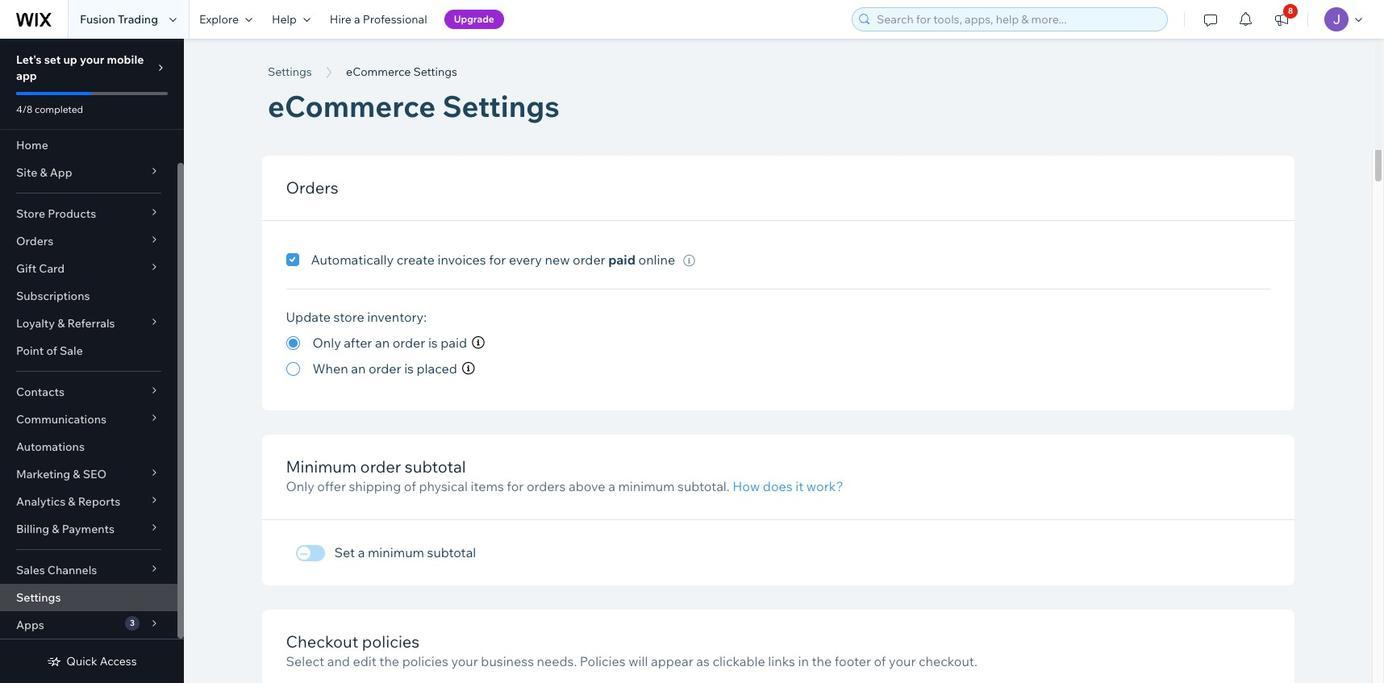 Task type: vqa. For each thing, say whether or not it's contained in the screenshot.
the topmost the Orders
yes



Task type: describe. For each thing, give the bounding box(es) containing it.
how
[[733, 479, 760, 495]]

in
[[798, 654, 809, 670]]

hire a professional link
[[320, 0, 437, 39]]

online
[[639, 252, 676, 268]]

0 horizontal spatial is
[[404, 361, 414, 377]]

seo
[[83, 467, 107, 482]]

contacts button
[[0, 378, 178, 406]]

channels
[[47, 563, 97, 578]]

gift card
[[16, 261, 65, 276]]

edit
[[353, 654, 377, 670]]

needs.
[[537, 654, 577, 670]]

communications
[[16, 412, 107, 427]]

0 horizontal spatial an
[[351, 361, 366, 377]]

help button
[[262, 0, 320, 39]]

apps
[[16, 618, 44, 633]]

your inside let's set up your mobile app
[[80, 52, 104, 67]]

orders
[[527, 479, 566, 495]]

products
[[48, 207, 96, 221]]

business
[[481, 654, 534, 670]]

automations
[[16, 440, 85, 454]]

work?
[[807, 479, 844, 495]]

1 horizontal spatial your
[[451, 654, 478, 670]]

checkout
[[286, 632, 358, 652]]

only inside minimum order subtotal only offer shipping of physical items for orders above a minimum subtotal. how does it work?
[[286, 479, 315, 495]]

billing
[[16, 522, 49, 537]]

subtotal inside minimum order subtotal only offer shipping of physical items for orders above a minimum subtotal. how does it work?
[[405, 457, 466, 477]]

1 vertical spatial policies
[[402, 654, 449, 670]]

every
[[509, 252, 542, 268]]

orders button
[[0, 228, 178, 255]]

subscriptions
[[16, 289, 90, 303]]

sales channels
[[16, 563, 97, 578]]

fusion trading
[[80, 12, 158, 27]]

mobile
[[107, 52, 144, 67]]

2 the from the left
[[812, 654, 832, 670]]

loyalty
[[16, 316, 55, 331]]

of inside sidebar element
[[46, 344, 57, 358]]

new
[[545, 252, 570, 268]]

point of sale link
[[0, 337, 178, 365]]

info tooltip image for only after an order is paid
[[472, 337, 485, 349]]

how does it work? link
[[733, 479, 844, 495]]

0 horizontal spatial settings link
[[0, 584, 178, 612]]

1 horizontal spatial settings link
[[260, 64, 320, 80]]

3
[[130, 618, 135, 629]]

checkout policies select and edit the policies your business needs. policies will appear as clickable links in the footer of your checkout.
[[286, 632, 978, 670]]

0 horizontal spatial paid
[[441, 335, 467, 351]]

help
[[272, 12, 297, 27]]

payments
[[62, 522, 115, 537]]

sale
[[60, 344, 83, 358]]

minimum order subtotal only offer shipping of physical items for orders above a minimum subtotal. how does it work?
[[286, 457, 844, 495]]

store products
[[16, 207, 96, 221]]

reports
[[78, 495, 120, 509]]

quick access button
[[47, 654, 137, 669]]

trading
[[118, 12, 158, 27]]

minimum
[[286, 457, 357, 477]]

& for analytics
[[68, 495, 75, 509]]

clickable
[[713, 654, 766, 670]]

a inside minimum order subtotal only offer shipping of physical items for orders above a minimum subtotal. how does it work?
[[609, 479, 616, 495]]

point
[[16, 344, 44, 358]]

automatically create invoices for every new order paid online
[[311, 252, 676, 268]]

after
[[344, 335, 372, 351]]

order down only after an order is paid
[[369, 361, 402, 377]]

footer
[[835, 654, 871, 670]]

1 the from the left
[[380, 654, 399, 670]]

fusion
[[80, 12, 115, 27]]

site & app
[[16, 165, 72, 180]]

appear
[[651, 654, 694, 670]]

policies
[[580, 654, 626, 670]]

analytics & reports button
[[0, 488, 178, 516]]

1 horizontal spatial paid
[[609, 252, 636, 268]]

completed
[[35, 103, 83, 115]]

marketing & seo button
[[0, 461, 178, 488]]

hire a professional
[[330, 12, 427, 27]]

set
[[44, 52, 61, 67]]

of inside minimum order subtotal only offer shipping of physical items for orders above a minimum subtotal. how does it work?
[[404, 479, 416, 495]]

up
[[63, 52, 77, 67]]

referrals
[[67, 316, 115, 331]]

subtotal.
[[678, 479, 730, 495]]



Task type: locate. For each thing, give the bounding box(es) containing it.
0 vertical spatial orders
[[286, 178, 339, 198]]

Search for tools, apps, help & more... field
[[872, 8, 1163, 31]]

& inside site & app dropdown button
[[40, 165, 47, 180]]

sales channels button
[[0, 557, 178, 584]]

sidebar element
[[0, 39, 184, 684]]

store
[[16, 207, 45, 221]]

paid up placed
[[441, 335, 467, 351]]

1 horizontal spatial the
[[812, 654, 832, 670]]

store
[[334, 309, 364, 325]]

order
[[573, 252, 606, 268], [393, 335, 425, 351], [369, 361, 402, 377], [360, 457, 401, 477]]

let's
[[16, 52, 42, 67]]

of left sale
[[46, 344, 57, 358]]

0 vertical spatial ecommerce settings
[[346, 65, 458, 79]]

order down inventory:
[[393, 335, 425, 351]]

info tooltip image
[[684, 255, 696, 267]]

invoices
[[438, 252, 486, 268]]

is up placed
[[428, 335, 438, 351]]

settings
[[268, 65, 312, 79], [413, 65, 458, 79], [443, 88, 560, 124], [16, 591, 61, 605]]

inventory:
[[367, 309, 427, 325]]

info tooltip image
[[472, 337, 485, 349], [462, 362, 475, 375]]

info tooltip image for when an order is placed
[[462, 362, 475, 375]]

0 horizontal spatial for
[[489, 252, 506, 268]]

shipping
[[349, 479, 401, 495]]

0 vertical spatial policies
[[362, 632, 420, 652]]

items
[[471, 479, 504, 495]]

an right the after at the left of page
[[375, 335, 390, 351]]

marketing
[[16, 467, 70, 482]]

4/8 completed
[[16, 103, 83, 115]]

policies right edit
[[402, 654, 449, 670]]

1 horizontal spatial minimum
[[618, 479, 675, 495]]

1 vertical spatial ecommerce
[[268, 88, 436, 124]]

the right edit
[[380, 654, 399, 670]]

of right footer
[[874, 654, 886, 670]]

1 horizontal spatial an
[[375, 335, 390, 351]]

automations link
[[0, 433, 178, 461]]

0 vertical spatial an
[[375, 335, 390, 351]]

0 horizontal spatial the
[[380, 654, 399, 670]]

1 vertical spatial a
[[609, 479, 616, 495]]

analytics & reports
[[16, 495, 120, 509]]

billing & payments
[[16, 522, 115, 537]]

app
[[50, 165, 72, 180]]

automatically
[[311, 252, 394, 268]]

gift
[[16, 261, 36, 276]]

0 horizontal spatial of
[[46, 344, 57, 358]]

2 vertical spatial of
[[874, 654, 886, 670]]

& right billing
[[52, 522, 59, 537]]

an down the after at the left of page
[[351, 361, 366, 377]]

policies
[[362, 632, 420, 652], [402, 654, 449, 670]]

settings link down 'channels'
[[0, 584, 178, 612]]

minimum left subtotal. at the bottom of the page
[[618, 479, 675, 495]]

0 horizontal spatial your
[[80, 52, 104, 67]]

0 vertical spatial info tooltip image
[[472, 337, 485, 349]]

contacts
[[16, 385, 65, 399]]

1 horizontal spatial is
[[428, 335, 438, 351]]

offer
[[317, 479, 346, 495]]

only after an order is paid
[[313, 335, 467, 351]]

a for set a minimum subtotal
[[358, 545, 365, 561]]

1 vertical spatial minimum
[[368, 545, 424, 561]]

upgrade
[[454, 13, 495, 25]]

it
[[796, 479, 804, 495]]

1 horizontal spatial orders
[[286, 178, 339, 198]]

&
[[40, 165, 47, 180], [57, 316, 65, 331], [73, 467, 80, 482], [68, 495, 75, 509], [52, 522, 59, 537]]

a
[[354, 12, 360, 27], [609, 479, 616, 495], [358, 545, 365, 561]]

0 vertical spatial a
[[354, 12, 360, 27]]

4/8
[[16, 103, 32, 115]]

orders inside orders popup button
[[16, 234, 53, 249]]

minimum right set
[[368, 545, 424, 561]]

a right hire
[[354, 12, 360, 27]]

& for billing
[[52, 522, 59, 537]]

2 vertical spatial a
[[358, 545, 365, 561]]

orders
[[286, 178, 339, 198], [16, 234, 53, 249]]

only up when
[[313, 335, 341, 351]]

& inside billing & payments popup button
[[52, 522, 59, 537]]

placed
[[417, 361, 457, 377]]

and
[[327, 654, 350, 670]]

paid left online
[[609, 252, 636, 268]]

for right items
[[507, 479, 524, 495]]

1 vertical spatial ecommerce settings
[[268, 88, 560, 124]]

checkout.
[[919, 654, 978, 670]]

home
[[16, 138, 48, 153]]

1 vertical spatial an
[[351, 361, 366, 377]]

explore
[[199, 12, 239, 27]]

subtotal up "physical" at the left bottom
[[405, 457, 466, 477]]

gift card button
[[0, 255, 178, 282]]

a right above
[[609, 479, 616, 495]]

8
[[1289, 6, 1294, 16]]

communications button
[[0, 406, 178, 433]]

order inside minimum order subtotal only offer shipping of physical items for orders above a minimum subtotal. how does it work?
[[360, 457, 401, 477]]

set
[[334, 545, 355, 561]]

create
[[397, 252, 435, 268]]

1 vertical spatial orders
[[16, 234, 53, 249]]

app
[[16, 69, 37, 83]]

0 vertical spatial is
[[428, 335, 438, 351]]

0 vertical spatial of
[[46, 344, 57, 358]]

0 vertical spatial ecommerce
[[346, 65, 411, 79]]

your left checkout.
[[889, 654, 916, 670]]

professional
[[363, 12, 427, 27]]

the
[[380, 654, 399, 670], [812, 654, 832, 670]]

physical
[[419, 479, 468, 495]]

2 horizontal spatial your
[[889, 654, 916, 670]]

loyalty & referrals
[[16, 316, 115, 331]]

& left seo
[[73, 467, 80, 482]]

0 vertical spatial paid
[[609, 252, 636, 268]]

& left reports in the left bottom of the page
[[68, 495, 75, 509]]

the right in
[[812, 654, 832, 670]]

2 horizontal spatial of
[[874, 654, 886, 670]]

point of sale
[[16, 344, 83, 358]]

0 vertical spatial only
[[313, 335, 341, 351]]

is left placed
[[404, 361, 414, 377]]

1 vertical spatial is
[[404, 361, 414, 377]]

subtotal
[[405, 457, 466, 477], [427, 545, 476, 561]]

& inside the analytics & reports popup button
[[68, 495, 75, 509]]

is
[[428, 335, 438, 351], [404, 361, 414, 377]]

minimum
[[618, 479, 675, 495], [368, 545, 424, 561]]

of left "physical" at the left bottom
[[404, 479, 416, 495]]

for inside minimum order subtotal only offer shipping of physical items for orders above a minimum subtotal. how does it work?
[[507, 479, 524, 495]]

0 vertical spatial subtotal
[[405, 457, 466, 477]]

& inside loyalty & referrals dropdown button
[[57, 316, 65, 331]]

0 horizontal spatial orders
[[16, 234, 53, 249]]

quick
[[66, 654, 97, 669]]

a right set
[[358, 545, 365, 561]]

home link
[[0, 132, 178, 159]]

your right up
[[80, 52, 104, 67]]

subscriptions link
[[0, 282, 178, 310]]

1 vertical spatial info tooltip image
[[462, 362, 475, 375]]

for left every
[[489, 252, 506, 268]]

card
[[39, 261, 65, 276]]

ecommerce settings
[[346, 65, 458, 79], [268, 88, 560, 124]]

0 horizontal spatial minimum
[[368, 545, 424, 561]]

analytics
[[16, 495, 66, 509]]

settings link down help 'button'
[[260, 64, 320, 80]]

access
[[100, 654, 137, 669]]

1 vertical spatial paid
[[441, 335, 467, 351]]

0 vertical spatial for
[[489, 252, 506, 268]]

your
[[80, 52, 104, 67], [451, 654, 478, 670], [889, 654, 916, 670]]

1 vertical spatial only
[[286, 479, 315, 495]]

0 vertical spatial minimum
[[618, 479, 675, 495]]

upgrade button
[[444, 10, 504, 29]]

1 vertical spatial of
[[404, 479, 416, 495]]

& right loyalty
[[57, 316, 65, 331]]

order up shipping
[[360, 457, 401, 477]]

billing & payments button
[[0, 516, 178, 543]]

1 horizontal spatial for
[[507, 479, 524, 495]]

1 vertical spatial for
[[507, 479, 524, 495]]

update store inventory:
[[286, 309, 427, 325]]

marketing & seo
[[16, 467, 107, 482]]

0 vertical spatial settings link
[[260, 64, 320, 80]]

policies up edit
[[362, 632, 420, 652]]

8 button
[[1265, 0, 1300, 39]]

minimum inside minimum order subtotal only offer shipping of physical items for orders above a minimum subtotal. how does it work?
[[618, 479, 675, 495]]

does
[[763, 479, 793, 495]]

store products button
[[0, 200, 178, 228]]

& right site
[[40, 165, 47, 180]]

settings inside sidebar element
[[16, 591, 61, 605]]

will
[[629, 654, 648, 670]]

order right the 'new'
[[573, 252, 606, 268]]

& for marketing
[[73, 467, 80, 482]]

a for hire a professional
[[354, 12, 360, 27]]

1 vertical spatial settings link
[[0, 584, 178, 612]]

1 horizontal spatial of
[[404, 479, 416, 495]]

& for site
[[40, 165, 47, 180]]

only down minimum
[[286, 479, 315, 495]]

your left business
[[451, 654, 478, 670]]

& inside marketing & seo popup button
[[73, 467, 80, 482]]

& for loyalty
[[57, 316, 65, 331]]

set a minimum subtotal
[[334, 545, 476, 561]]

subtotal down "physical" at the left bottom
[[427, 545, 476, 561]]

update
[[286, 309, 331, 325]]

when an order is placed
[[313, 361, 457, 377]]

1 vertical spatial subtotal
[[427, 545, 476, 561]]

of inside checkout policies select and edit the policies your business needs. policies will appear as clickable links in the footer of your checkout.
[[874, 654, 886, 670]]

loyalty & referrals button
[[0, 310, 178, 337]]



